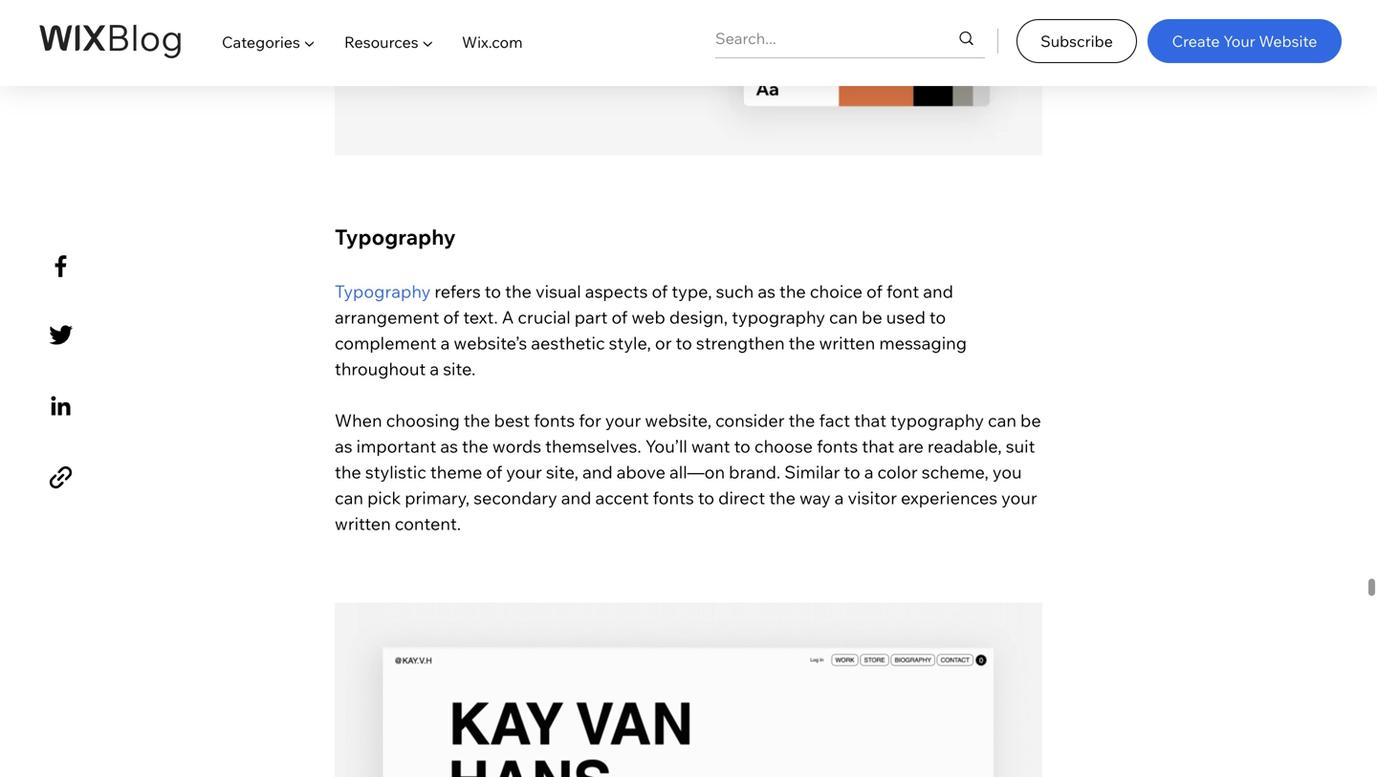 Task type: locate. For each thing, give the bounding box(es) containing it.
the up choose at the bottom
[[789, 410, 815, 432]]

aspects
[[585, 281, 648, 302]]

typography inside refers to the visual aspects of type, such as the choice of font and arrangement of text. a crucial part of web design, typography can be used to complement a website's aesthetic style, or to strengthen the written messaging throughout a site.
[[732, 307, 826, 328]]

1 vertical spatial be
[[1021, 410, 1042, 432]]

1 horizontal spatial typography
[[891, 410, 984, 432]]

a up site.
[[441, 333, 450, 354]]

of up the web
[[652, 281, 668, 302]]

be
[[862, 307, 883, 328], [1021, 410, 1042, 432]]

that right fact
[[854, 410, 887, 432]]

can inside refers to the visual aspects of type, such as the choice of font and arrangement of text. a crucial part of web design, typography can be used to complement a website's aesthetic style, or to strengthen the written messaging throughout a site.
[[829, 307, 858, 328]]

of up secondary at the bottom left
[[486, 462, 502, 483]]

theme
[[430, 462, 483, 483]]

when
[[335, 410, 382, 432]]

written inside refers to the visual aspects of type, such as the choice of font and arrangement of text. a crucial part of web design, typography can be used to complement a website's aesthetic style, or to strengthen the written messaging throughout a site.
[[819, 333, 876, 354]]

1 ▼ from the left
[[304, 33, 315, 52]]

your
[[1224, 31, 1256, 51]]

2 vertical spatial your
[[1002, 488, 1038, 509]]

resources  ▼
[[344, 33, 434, 52]]

a left site.
[[430, 358, 439, 380]]

the up a
[[505, 281, 532, 302]]

the left choice
[[780, 281, 806, 302]]

when choosing the best fonts for your website, consider the fact that typography can be as important as the words themselves. you'll want to choose fonts that are readable, suit the stylistic theme of your site, and above all—on brand. similar to a color scheme, you can pick primary, secondary and accent fonts to direct the way a visitor experiences your written content.
[[335, 410, 1045, 535]]

share article on facebook image
[[44, 250, 77, 283], [44, 250, 77, 283]]

and down themselves. at left
[[583, 462, 613, 483]]

experiences
[[901, 488, 998, 509]]

the right strengthen
[[789, 333, 816, 354]]

typography up strengthen
[[732, 307, 826, 328]]

your right for
[[605, 410, 641, 432]]

way
[[800, 488, 831, 509]]

best
[[494, 410, 530, 432]]

that up 'color' on the bottom right of the page
[[862, 436, 895, 457]]

▼
[[304, 33, 315, 52], [422, 33, 434, 52]]

1 vertical spatial typography
[[335, 281, 431, 302]]

can
[[829, 307, 858, 328], [988, 410, 1017, 432], [335, 488, 364, 509]]

typography up typography link
[[335, 224, 461, 250]]

site,
[[546, 462, 579, 483]]

be up suit
[[1021, 410, 1042, 432]]

to up messaging
[[930, 307, 946, 328]]

1 horizontal spatial fonts
[[653, 488, 694, 509]]

1 horizontal spatial be
[[1021, 410, 1042, 432]]

can left pick
[[335, 488, 364, 509]]

that
[[854, 410, 887, 432], [862, 436, 895, 457]]

you
[[993, 462, 1022, 483]]

your down you
[[1002, 488, 1038, 509]]

and inside refers to the visual aspects of type, such as the choice of font and arrangement of text. a crucial part of web design, typography can be used to complement a website's aesthetic style, or to strengthen the written messaging throughout a site.
[[923, 281, 954, 302]]

0 vertical spatial typography
[[335, 224, 461, 250]]

0 vertical spatial be
[[862, 307, 883, 328]]

1 horizontal spatial can
[[829, 307, 858, 328]]

1 horizontal spatial as
[[440, 436, 458, 457]]

0 vertical spatial your
[[605, 410, 641, 432]]

2 horizontal spatial your
[[1002, 488, 1038, 509]]

2 vertical spatial can
[[335, 488, 364, 509]]

fonts
[[534, 410, 575, 432], [817, 436, 858, 457], [653, 488, 694, 509]]

0 horizontal spatial written
[[335, 513, 391, 535]]

▼ for categories ▼
[[304, 33, 315, 52]]

fonts down fact
[[817, 436, 858, 457]]

subscribe
[[1041, 31, 1113, 51]]

written
[[819, 333, 876, 354], [335, 513, 391, 535]]

2 ▼ from the left
[[422, 33, 434, 52]]

typography up the 'arrangement'
[[335, 281, 431, 302]]

the
[[505, 281, 532, 302], [780, 281, 806, 302], [789, 333, 816, 354], [464, 410, 490, 432], [789, 410, 815, 432], [462, 436, 489, 457], [335, 462, 361, 483], [769, 488, 796, 509]]

0 horizontal spatial your
[[506, 462, 542, 483]]

1 vertical spatial typography
[[891, 410, 984, 432]]

to
[[485, 281, 501, 302], [930, 307, 946, 328], [676, 333, 692, 354], [734, 436, 751, 457], [844, 462, 861, 483], [698, 488, 715, 509]]

1 vertical spatial can
[[988, 410, 1017, 432]]

0 vertical spatial that
[[854, 410, 887, 432]]

1 horizontal spatial ▼
[[422, 33, 434, 52]]

direct
[[719, 488, 766, 509]]

0 horizontal spatial ▼
[[304, 33, 315, 52]]

0 horizontal spatial fonts
[[534, 410, 575, 432]]

web design visual elements typography image
[[335, 603, 1043, 778]]

0 vertical spatial can
[[829, 307, 858, 328]]

and
[[923, 281, 954, 302], [583, 462, 613, 483], [561, 488, 592, 509]]

as right "such"
[[758, 281, 776, 302]]

can down choice
[[829, 307, 858, 328]]

create
[[1173, 31, 1220, 51]]

2 horizontal spatial as
[[758, 281, 776, 302]]

typography up are on the right of the page
[[891, 410, 984, 432]]

0 vertical spatial and
[[923, 281, 954, 302]]

and right font
[[923, 281, 954, 302]]

consider
[[716, 410, 785, 432]]

your
[[605, 410, 641, 432], [506, 462, 542, 483], [1002, 488, 1038, 509]]

messaging
[[880, 333, 967, 354]]

a
[[441, 333, 450, 354], [430, 358, 439, 380], [865, 462, 874, 483], [835, 488, 844, 509]]

of inside the when choosing the best fonts for your website, consider the fact that typography can be as important as the words themselves. you'll want to choose fonts that are readable, suit the stylistic theme of your site, and above all—on brand. similar to a color scheme, you can pick primary, secondary and accent fonts to direct the way a visitor experiences your written content.
[[486, 462, 502, 483]]

above
[[617, 462, 666, 483]]

▼ right resources
[[422, 33, 434, 52]]

2 vertical spatial fonts
[[653, 488, 694, 509]]

1 horizontal spatial written
[[819, 333, 876, 354]]

Search... search field
[[716, 19, 920, 57]]

and down site,
[[561, 488, 592, 509]]

aesthetic
[[531, 333, 605, 354]]

share article on linkedin image
[[44, 390, 77, 423], [44, 390, 77, 423]]

the left way
[[769, 488, 796, 509]]

typography
[[732, 307, 826, 328], [891, 410, 984, 432]]

fonts left for
[[534, 410, 575, 432]]

categories
[[222, 33, 300, 52]]

words
[[493, 436, 542, 457]]

1 vertical spatial written
[[335, 513, 391, 535]]

can up suit
[[988, 410, 1017, 432]]

as down "when"
[[335, 436, 353, 457]]

typography link
[[335, 281, 431, 302]]

the up theme
[[462, 436, 489, 457]]

scheme,
[[922, 462, 989, 483]]

subscribe link
[[1017, 19, 1138, 63]]

fonts down all—on
[[653, 488, 694, 509]]

important
[[357, 436, 437, 457]]

your down words
[[506, 462, 542, 483]]

the left stylistic
[[335, 462, 361, 483]]

share article on twitter image
[[44, 319, 77, 352]]

to right or
[[676, 333, 692, 354]]

written down pick
[[335, 513, 391, 535]]

themselves.
[[545, 436, 642, 457]]

0 horizontal spatial typography
[[732, 307, 826, 328]]

0 vertical spatial typography
[[732, 307, 826, 328]]

None search field
[[716, 19, 985, 57]]

copy link of the article image
[[44, 461, 77, 495], [44, 461, 77, 495]]

accent
[[596, 488, 649, 509]]

as inside refers to the visual aspects of type, such as the choice of font and arrangement of text. a crucial part of web design, typography can be used to complement a website's aesthetic style, or to strengthen the written messaging throughout a site.
[[758, 281, 776, 302]]

0 vertical spatial written
[[819, 333, 876, 354]]

as
[[758, 281, 776, 302], [335, 436, 353, 457], [440, 436, 458, 457]]

of
[[652, 281, 668, 302], [867, 281, 883, 302], [443, 307, 459, 328], [612, 307, 628, 328], [486, 462, 502, 483]]

of down refers
[[443, 307, 459, 328]]

of left font
[[867, 281, 883, 302]]

typography
[[335, 224, 461, 250], [335, 281, 431, 302]]

0 horizontal spatial can
[[335, 488, 364, 509]]

▼ right categories
[[304, 33, 315, 52]]

1 vertical spatial that
[[862, 436, 895, 457]]

website
[[1259, 31, 1318, 51]]

written down choice
[[819, 333, 876, 354]]

be inside refers to the visual aspects of type, such as the choice of font and arrangement of text. a crucial part of web design, typography can be used to complement a website's aesthetic style, or to strengthen the written messaging throughout a site.
[[862, 307, 883, 328]]

as up theme
[[440, 436, 458, 457]]

be left used
[[862, 307, 883, 328]]

1 vertical spatial your
[[506, 462, 542, 483]]

0 horizontal spatial be
[[862, 307, 883, 328]]

2 horizontal spatial fonts
[[817, 436, 858, 457]]



Task type: describe. For each thing, give the bounding box(es) containing it.
stylistic
[[365, 462, 427, 483]]

pick
[[367, 488, 401, 509]]

web
[[632, 307, 666, 328]]

resources
[[344, 33, 419, 52]]

throughout
[[335, 358, 426, 380]]

primary,
[[405, 488, 470, 509]]

site.
[[443, 358, 476, 380]]

web design elements color scheme image
[[335, 0, 1043, 155]]

or
[[655, 333, 672, 354]]

1 vertical spatial and
[[583, 462, 613, 483]]

used
[[887, 307, 926, 328]]

complement
[[335, 333, 437, 354]]

readable,
[[928, 436, 1002, 457]]

choosing
[[386, 410, 460, 432]]

similar
[[785, 462, 840, 483]]

0 vertical spatial fonts
[[534, 410, 575, 432]]

crucial
[[518, 307, 571, 328]]

you'll
[[646, 436, 688, 457]]

style,
[[609, 333, 651, 354]]

2 horizontal spatial can
[[988, 410, 1017, 432]]

visual
[[536, 281, 581, 302]]

to down all—on
[[698, 488, 715, 509]]

font
[[887, 281, 920, 302]]

be inside the when choosing the best fonts for your website, consider the fact that typography can be as important as the words themselves. you'll want to choose fonts that are readable, suit the stylistic theme of your site, and above all—on brand. similar to a color scheme, you can pick primary, secondary and accent fonts to direct the way a visitor experiences your written content.
[[1021, 410, 1042, 432]]

wix.com link
[[448, 15, 538, 69]]

website's
[[454, 333, 527, 354]]

wix.com
[[462, 33, 523, 52]]

share article on twitter image
[[44, 319, 77, 352]]

categories ▼
[[222, 33, 315, 52]]

create your website link
[[1148, 19, 1342, 63]]

2 vertical spatial and
[[561, 488, 592, 509]]

of down aspects
[[612, 307, 628, 328]]

for
[[579, 410, 602, 432]]

create your website
[[1173, 31, 1318, 51]]

written inside the when choosing the best fonts for your website, consider the fact that typography can be as important as the words themselves. you'll want to choose fonts that are readable, suit the stylistic theme of your site, and above all—on brand. similar to a color scheme, you can pick primary, secondary and accent fonts to direct the way a visitor experiences your written content.
[[335, 513, 391, 535]]

suit
[[1006, 436, 1036, 457]]

website,
[[645, 410, 712, 432]]

color
[[878, 462, 918, 483]]

refers to the visual aspects of type, such as the choice of font and arrangement of text. a crucial part of web design, typography can be used to complement a website's aesthetic style, or to strengthen the written messaging throughout a site.
[[335, 281, 971, 380]]

typography inside the when choosing the best fonts for your website, consider the fact that typography can be as important as the words themselves. you'll want to choose fonts that are readable, suit the stylistic theme of your site, and above all—on brand. similar to a color scheme, you can pick primary, secondary and accent fonts to direct the way a visitor experiences your written content.
[[891, 410, 984, 432]]

design,
[[670, 307, 728, 328]]

a up visitor
[[865, 462, 874, 483]]

all—on
[[670, 462, 725, 483]]

▼ for resources  ▼
[[422, 33, 434, 52]]

1 vertical spatial fonts
[[817, 436, 858, 457]]

choice
[[810, 281, 863, 302]]

part
[[575, 307, 608, 328]]

to up text.
[[485, 281, 501, 302]]

1 horizontal spatial your
[[605, 410, 641, 432]]

text.
[[463, 307, 498, 328]]

content.
[[395, 513, 461, 535]]

brand.
[[729, 462, 781, 483]]

to up visitor
[[844, 462, 861, 483]]

strengthen
[[696, 333, 785, 354]]

refers
[[435, 281, 481, 302]]

fact
[[819, 410, 851, 432]]

secondary
[[474, 488, 557, 509]]

visitor
[[848, 488, 897, 509]]

choose
[[755, 436, 813, 457]]

the left best
[[464, 410, 490, 432]]

want
[[692, 436, 730, 457]]

to down consider
[[734, 436, 751, 457]]

a
[[502, 307, 514, 328]]

arrangement
[[335, 307, 440, 328]]

0 horizontal spatial as
[[335, 436, 353, 457]]

are
[[899, 436, 924, 457]]

such
[[716, 281, 754, 302]]

1 typography from the top
[[335, 224, 461, 250]]

a right way
[[835, 488, 844, 509]]

2 typography from the top
[[335, 281, 431, 302]]

type,
[[672, 281, 712, 302]]



Task type: vqa. For each thing, say whether or not it's contained in the screenshot.
the Edit button corresponding to Restaurants & Food website templates - Catering Company IMAGE
no



